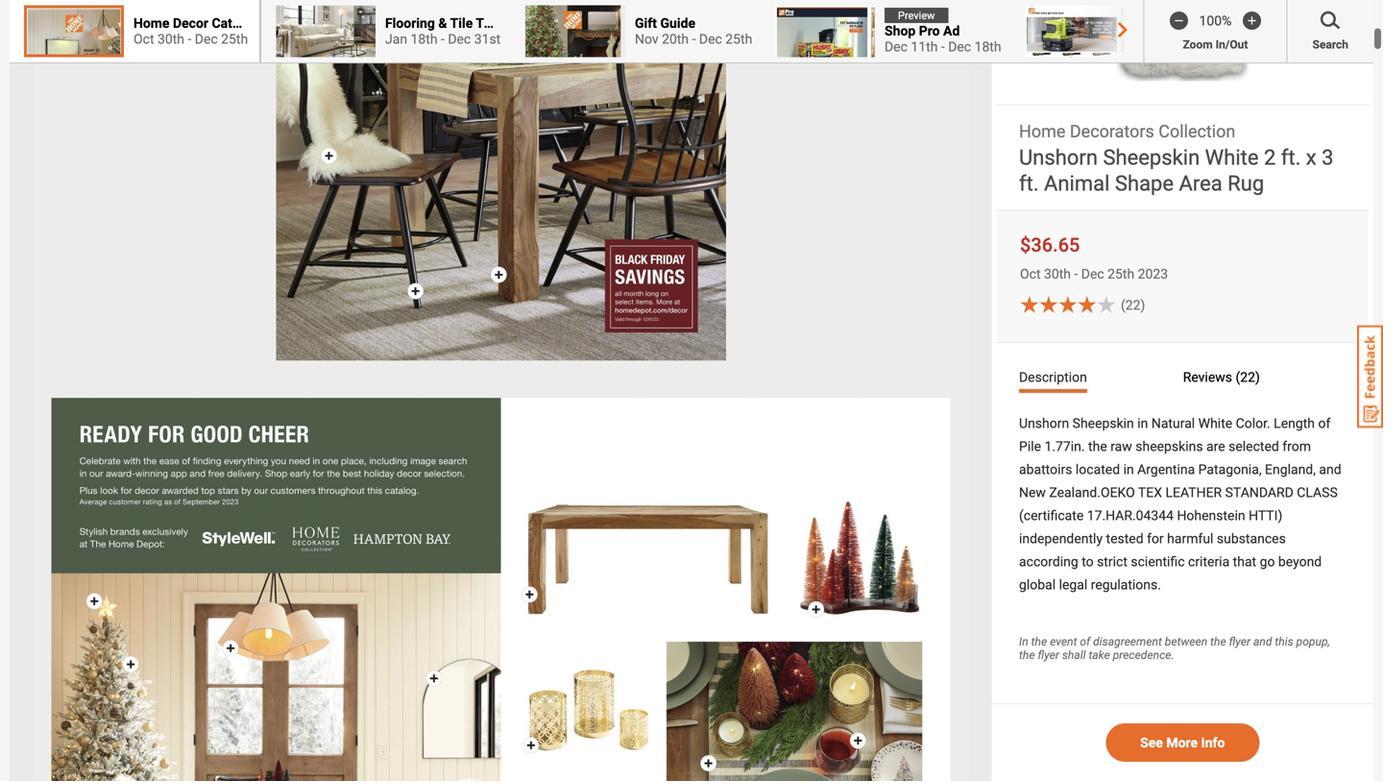 Task type: vqa. For each thing, say whether or not it's contained in the screenshot.
feedback link image in the right of the page
yes



Task type: describe. For each thing, give the bounding box(es) containing it.
feedback link image
[[1358, 325, 1384, 429]]



